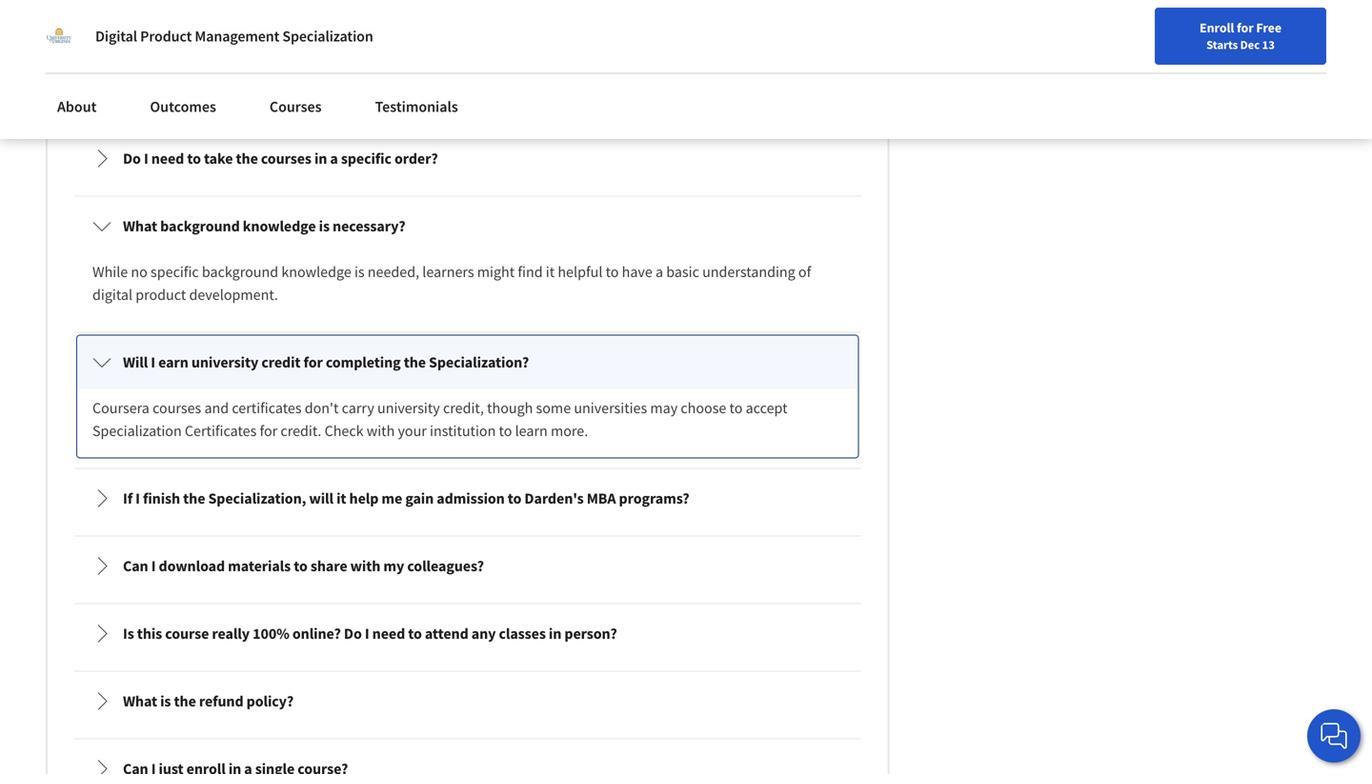 Task type: locate. For each thing, give the bounding box(es) containing it.
the right finish
[[183, 489, 205, 508]]

i inside dropdown button
[[144, 149, 148, 168]]

0 vertical spatial in
[[315, 149, 327, 168]]

0 vertical spatial it
[[546, 263, 555, 282]]

don't
[[305, 399, 339, 418]]

knowledge down do i need to take the courses in a specific order?
[[243, 217, 316, 236]]

1 vertical spatial need
[[372, 625, 405, 644]]

i for will
[[151, 353, 155, 372]]

specialization
[[282, 27, 373, 46], [92, 422, 182, 441]]

specific up product
[[151, 263, 199, 282]]

of
[[799, 263, 811, 282]]

courses inside do i need to take the courses in a specific order? dropdown button
[[261, 149, 312, 168]]

it right will
[[337, 489, 346, 508]]

in inside dropdown button
[[549, 625, 562, 644]]

need inside dropdown button
[[372, 625, 405, 644]]

1 horizontal spatial is
[[319, 217, 330, 236]]

digital
[[92, 285, 133, 304]]

starts
[[1207, 37, 1238, 52]]

for inside coursera courses and certificates don't carry university credit, though some universities may choose to accept specialization certificates for credit. check with your institution to learn more.
[[260, 422, 278, 441]]

is
[[319, 217, 330, 236], [355, 263, 365, 282], [160, 692, 171, 711]]

do i need to take the courses in a specific order? button
[[77, 132, 858, 185]]

basic
[[667, 263, 700, 282]]

for right credit
[[304, 353, 323, 372]]

the left refund
[[174, 692, 196, 711]]

1 vertical spatial is
[[355, 263, 365, 282]]

background inside 'dropdown button'
[[160, 217, 240, 236]]

to down though
[[499, 422, 512, 441]]

is left necessary?
[[319, 217, 330, 236]]

your
[[398, 422, 427, 441]]

with left "my"
[[350, 557, 381, 576]]

in
[[315, 149, 327, 168], [549, 625, 562, 644]]

0 horizontal spatial university
[[191, 353, 259, 372]]

my
[[384, 557, 404, 576]]

to left take
[[187, 149, 201, 168]]

0 horizontal spatial do
[[123, 149, 141, 168]]

finish
[[143, 489, 180, 508]]

person?
[[565, 625, 617, 644]]

more.
[[551, 422, 588, 441]]

0 vertical spatial specialization
[[282, 27, 373, 46]]

1 vertical spatial background
[[202, 263, 278, 282]]

1 vertical spatial do
[[344, 625, 362, 644]]

1 horizontal spatial for
[[304, 353, 323, 372]]

courses inside coursera courses and certificates don't carry university credit, though some universities may choose to accept specialization certificates for credit. check with your institution to learn more.
[[153, 399, 201, 418]]

knowledge down what background knowledge is necessary?
[[281, 263, 352, 282]]

1 vertical spatial it
[[337, 489, 346, 508]]

1 vertical spatial university
[[377, 399, 440, 418]]

may
[[650, 399, 678, 418]]

0 vertical spatial a
[[330, 149, 338, 168]]

what for what background knowledge is necessary?
[[123, 217, 157, 236]]

really
[[212, 625, 250, 644]]

to left the accept
[[730, 399, 743, 418]]

knowledge
[[243, 217, 316, 236], [281, 263, 352, 282]]

learners
[[423, 263, 474, 282]]

2 vertical spatial for
[[260, 422, 278, 441]]

i right can
[[151, 557, 156, 576]]

1 horizontal spatial a
[[656, 263, 663, 282]]

to left attend
[[408, 625, 422, 644]]

background down take
[[160, 217, 240, 236]]

needed,
[[368, 263, 420, 282]]

courses down courses
[[261, 149, 312, 168]]

digital product management specialization
[[95, 27, 373, 46]]

0 horizontal spatial specialization
[[92, 422, 182, 441]]

1 vertical spatial courses
[[153, 399, 201, 418]]

accept
[[746, 399, 788, 418]]

university of virginia image
[[46, 23, 72, 50]]

0 vertical spatial for
[[1237, 19, 1254, 36]]

it inside dropdown button
[[337, 489, 346, 508]]

specific left the order? on the top left of page
[[341, 149, 392, 168]]

courses
[[270, 97, 322, 116]]

i down the "outcomes" "link"
[[144, 149, 148, 168]]

1 vertical spatial for
[[304, 353, 323, 372]]

specialization up courses
[[282, 27, 373, 46]]

do
[[123, 149, 141, 168], [344, 625, 362, 644]]

in right classes
[[549, 625, 562, 644]]

product
[[136, 285, 186, 304]]

need left attend
[[372, 625, 405, 644]]

specialization?
[[429, 353, 529, 372]]

what down the this
[[123, 692, 157, 711]]

0 vertical spatial need
[[151, 149, 184, 168]]

1 vertical spatial what
[[123, 692, 157, 711]]

i right will
[[151, 353, 155, 372]]

need
[[151, 149, 184, 168], [372, 625, 405, 644]]

about
[[57, 97, 97, 116]]

what up no
[[123, 217, 157, 236]]

1 vertical spatial specific
[[151, 263, 199, 282]]

it inside while no specific background knowledge is needed, learners might find it helpful to have a basic understanding of digital product development.
[[546, 263, 555, 282]]

do down the "outcomes" "link"
[[123, 149, 141, 168]]

0 horizontal spatial courses
[[153, 399, 201, 418]]

1 vertical spatial knowledge
[[281, 263, 352, 282]]

what is the refund policy?
[[123, 692, 294, 711]]

earn
[[158, 353, 189, 372]]

university
[[191, 353, 259, 372], [377, 399, 440, 418]]

specific
[[341, 149, 392, 168], [151, 263, 199, 282]]

might
[[477, 263, 515, 282]]

university up and
[[191, 353, 259, 372]]

0 vertical spatial with
[[367, 422, 395, 441]]

1 horizontal spatial in
[[549, 625, 562, 644]]

0 vertical spatial do
[[123, 149, 141, 168]]

0 horizontal spatial is
[[160, 692, 171, 711]]

order?
[[395, 149, 438, 168]]

courses left and
[[153, 399, 201, 418]]

0 vertical spatial knowledge
[[243, 217, 316, 236]]

background
[[160, 217, 240, 236], [202, 263, 278, 282]]

0 vertical spatial specific
[[341, 149, 392, 168]]

university up your
[[377, 399, 440, 418]]

refund
[[199, 692, 244, 711]]

helpful
[[558, 263, 603, 282]]

None search field
[[272, 12, 586, 50]]

a right have
[[656, 263, 663, 282]]

courses
[[261, 149, 312, 168], [153, 399, 201, 418]]

specialization inside coursera courses and certificates don't carry university credit, though some universities may choose to accept specialization certificates for credit. check with your institution to learn more.
[[92, 422, 182, 441]]

0 horizontal spatial it
[[337, 489, 346, 508]]

chat with us image
[[1319, 722, 1350, 752]]

need left take
[[151, 149, 184, 168]]

gain
[[405, 489, 434, 508]]

2 horizontal spatial for
[[1237, 19, 1254, 36]]

1 what from the top
[[123, 217, 157, 236]]

it
[[546, 263, 555, 282], [337, 489, 346, 508]]

0 vertical spatial courses
[[261, 149, 312, 168]]

for up dec
[[1237, 19, 1254, 36]]

1 vertical spatial specialization
[[92, 422, 182, 441]]

background inside while no specific background knowledge is needed, learners might find it helpful to have a basic understanding of digital product development.
[[202, 263, 278, 282]]

menu item
[[1008, 19, 1131, 81]]

a down the courses link at the left
[[330, 149, 338, 168]]

0 horizontal spatial need
[[151, 149, 184, 168]]

0 horizontal spatial specific
[[151, 263, 199, 282]]

0 horizontal spatial a
[[330, 149, 338, 168]]

while no specific background knowledge is needed, learners might find it helpful to have a basic understanding of digital product development.
[[92, 263, 814, 304]]

a inside dropdown button
[[330, 149, 338, 168]]

1 horizontal spatial it
[[546, 263, 555, 282]]

0 horizontal spatial for
[[260, 422, 278, 441]]

in down courses
[[315, 149, 327, 168]]

admission
[[437, 489, 505, 508]]

i right "online?"
[[365, 625, 369, 644]]

i right if
[[136, 489, 140, 508]]

what
[[123, 217, 157, 236], [123, 692, 157, 711]]

testimonials link
[[364, 86, 470, 128]]

to
[[187, 149, 201, 168], [606, 263, 619, 282], [730, 399, 743, 418], [499, 422, 512, 441], [508, 489, 522, 508], [294, 557, 308, 576], [408, 625, 422, 644]]

is left refund
[[160, 692, 171, 711]]

a
[[330, 149, 338, 168], [656, 263, 663, 282]]

coursera courses and certificates don't carry university credit, though some universities may choose to accept specialization certificates for credit. check with your institution to learn more.
[[92, 399, 791, 441]]

to left have
[[606, 263, 619, 282]]

1 horizontal spatial need
[[372, 625, 405, 644]]

13
[[1263, 37, 1275, 52]]

1 vertical spatial with
[[350, 557, 381, 576]]

development.
[[189, 285, 278, 304]]

1 horizontal spatial specific
[[341, 149, 392, 168]]

can
[[123, 557, 148, 576]]

with inside the "can i download materials to share with my colleagues?" dropdown button
[[350, 557, 381, 576]]

knowledge inside what background knowledge is necessary? 'dropdown button'
[[243, 217, 316, 236]]

1 vertical spatial in
[[549, 625, 562, 644]]

2 horizontal spatial is
[[355, 263, 365, 282]]

2 vertical spatial is
[[160, 692, 171, 711]]

i
[[144, 149, 148, 168], [151, 353, 155, 372], [136, 489, 140, 508], [151, 557, 156, 576], [365, 625, 369, 644]]

no
[[131, 263, 148, 282]]

0 vertical spatial what
[[123, 217, 157, 236]]

1 horizontal spatial do
[[344, 625, 362, 644]]

specialization down coursera
[[92, 422, 182, 441]]

1 horizontal spatial courses
[[261, 149, 312, 168]]

credit.
[[281, 422, 322, 441]]

have
[[622, 263, 653, 282]]

0 vertical spatial university
[[191, 353, 259, 372]]

will i earn university credit for completing the specialization? button
[[77, 336, 858, 389]]

0 horizontal spatial in
[[315, 149, 327, 168]]

university inside dropdown button
[[191, 353, 259, 372]]

with left your
[[367, 422, 395, 441]]

background up development.
[[202, 263, 278, 282]]

check
[[325, 422, 364, 441]]

0 vertical spatial background
[[160, 217, 240, 236]]

for down certificates
[[260, 422, 278, 441]]

is left the needed,
[[355, 263, 365, 282]]

i for do
[[144, 149, 148, 168]]

learn
[[515, 422, 548, 441]]

do inside dropdown button
[[123, 149, 141, 168]]

1 horizontal spatial specialization
[[282, 27, 373, 46]]

outcomes link
[[139, 86, 228, 128]]

1 horizontal spatial university
[[377, 399, 440, 418]]

do i need to take the courses in a specific order?
[[123, 149, 438, 168]]

what background knowledge is necessary?
[[123, 217, 406, 236]]

do inside dropdown button
[[344, 625, 362, 644]]

0 vertical spatial is
[[319, 217, 330, 236]]

2 what from the top
[[123, 692, 157, 711]]

for inside dropdown button
[[304, 353, 323, 372]]

it right find
[[546, 263, 555, 282]]

university inside coursera courses and certificates don't carry university credit, though some universities may choose to accept specialization certificates for credit. check with your institution to learn more.
[[377, 399, 440, 418]]

digital
[[95, 27, 137, 46]]

1 vertical spatial a
[[656, 263, 663, 282]]

do right "online?"
[[344, 625, 362, 644]]

knowledge inside while no specific background knowledge is needed, learners might find it helpful to have a basic understanding of digital product development.
[[281, 263, 352, 282]]

the inside 'dropdown button'
[[174, 692, 196, 711]]

the
[[236, 149, 258, 168], [404, 353, 426, 372], [183, 489, 205, 508], [174, 692, 196, 711]]

the right take
[[236, 149, 258, 168]]



Task type: describe. For each thing, give the bounding box(es) containing it.
a inside while no specific background knowledge is needed, learners might find it helpful to have a basic understanding of digital product development.
[[656, 263, 663, 282]]

is this course really 100% online? do i need to attend any classes in person? button
[[77, 608, 858, 661]]

me
[[382, 489, 402, 508]]

i for can
[[151, 557, 156, 576]]

download
[[159, 557, 225, 576]]

understanding
[[703, 263, 796, 282]]

about link
[[46, 86, 108, 128]]

institution
[[430, 422, 496, 441]]

colleagues?
[[407, 557, 484, 576]]

share
[[311, 557, 347, 576]]

coursera
[[92, 399, 150, 418]]

show notifications image
[[1151, 24, 1174, 47]]

can i download materials to share with my colleagues? button
[[77, 540, 858, 593]]

is inside what is the refund policy? 'dropdown button'
[[160, 692, 171, 711]]

for inside 'enroll for free starts dec 13'
[[1237, 19, 1254, 36]]

with inside coursera courses and certificates don't carry university credit, though some universities may choose to accept specialization certificates for credit. check with your institution to learn more.
[[367, 422, 395, 441]]

universities
[[574, 399, 647, 418]]

attend
[[425, 625, 469, 644]]

find
[[518, 263, 543, 282]]

choose
[[681, 399, 727, 418]]

to left share
[[294, 557, 308, 576]]

what background knowledge is necessary? button
[[77, 200, 858, 253]]

will i earn university credit for completing the specialization?
[[123, 353, 529, 372]]

need inside dropdown button
[[151, 149, 184, 168]]

materials
[[228, 557, 291, 576]]

certificates
[[232, 399, 302, 418]]

the inside dropdown button
[[236, 149, 258, 168]]

100%
[[253, 625, 290, 644]]

online?
[[293, 625, 341, 644]]

credit,
[[443, 399, 484, 418]]

to inside while no specific background knowledge is needed, learners might find it helpful to have a basic understanding of digital product development.
[[606, 263, 619, 282]]

enroll
[[1200, 19, 1235, 36]]

though
[[487, 399, 533, 418]]

what is the refund policy? button
[[77, 675, 858, 729]]

can i download materials to share with my colleagues?
[[123, 557, 484, 576]]

will
[[309, 489, 334, 508]]

mba
[[587, 489, 616, 508]]

and
[[204, 399, 229, 418]]

specific inside dropdown button
[[341, 149, 392, 168]]

will
[[123, 353, 148, 372]]

dec
[[1241, 37, 1260, 52]]

take
[[204, 149, 233, 168]]

outcomes
[[150, 97, 216, 116]]

specific inside while no specific background knowledge is needed, learners might find it helpful to have a basic understanding of digital product development.
[[151, 263, 199, 282]]

coursera image
[[23, 15, 144, 46]]

enroll for free starts dec 13
[[1200, 19, 1282, 52]]

policy?
[[247, 692, 294, 711]]

carry
[[342, 399, 374, 418]]

if i finish the specialization, will it help me gain admission to darden's mba programs?
[[123, 489, 690, 508]]

completing
[[326, 353, 401, 372]]

while
[[92, 263, 128, 282]]

help
[[349, 489, 379, 508]]

management
[[195, 27, 280, 46]]

is inside what background knowledge is necessary? 'dropdown button'
[[319, 217, 330, 236]]

to inside dropdown button
[[187, 149, 201, 168]]

is inside while no specific background knowledge is needed, learners might find it helpful to have a basic understanding of digital product development.
[[355, 263, 365, 282]]

to left darden's
[[508, 489, 522, 508]]

course
[[165, 625, 209, 644]]

is
[[123, 625, 134, 644]]

if
[[123, 489, 133, 508]]

is this course really 100% online? do i need to attend any classes in person?
[[123, 625, 617, 644]]

the right completing
[[404, 353, 426, 372]]

courses link
[[258, 86, 333, 128]]

credit
[[262, 353, 301, 372]]

if i finish the specialization, will it help me gain admission to darden's mba programs? button
[[77, 472, 858, 526]]

classes
[[499, 625, 546, 644]]

certificates
[[185, 422, 257, 441]]

product
[[140, 27, 192, 46]]

what for what is the refund policy?
[[123, 692, 157, 711]]

this
[[137, 625, 162, 644]]

free
[[1257, 19, 1282, 36]]

i for if
[[136, 489, 140, 508]]

any
[[472, 625, 496, 644]]

darden's
[[525, 489, 584, 508]]

programs?
[[619, 489, 690, 508]]

testimonials
[[375, 97, 458, 116]]

some
[[536, 399, 571, 418]]

specialization,
[[208, 489, 306, 508]]

in inside dropdown button
[[315, 149, 327, 168]]



Task type: vqa. For each thing, say whether or not it's contained in the screenshot.
Work:
no



